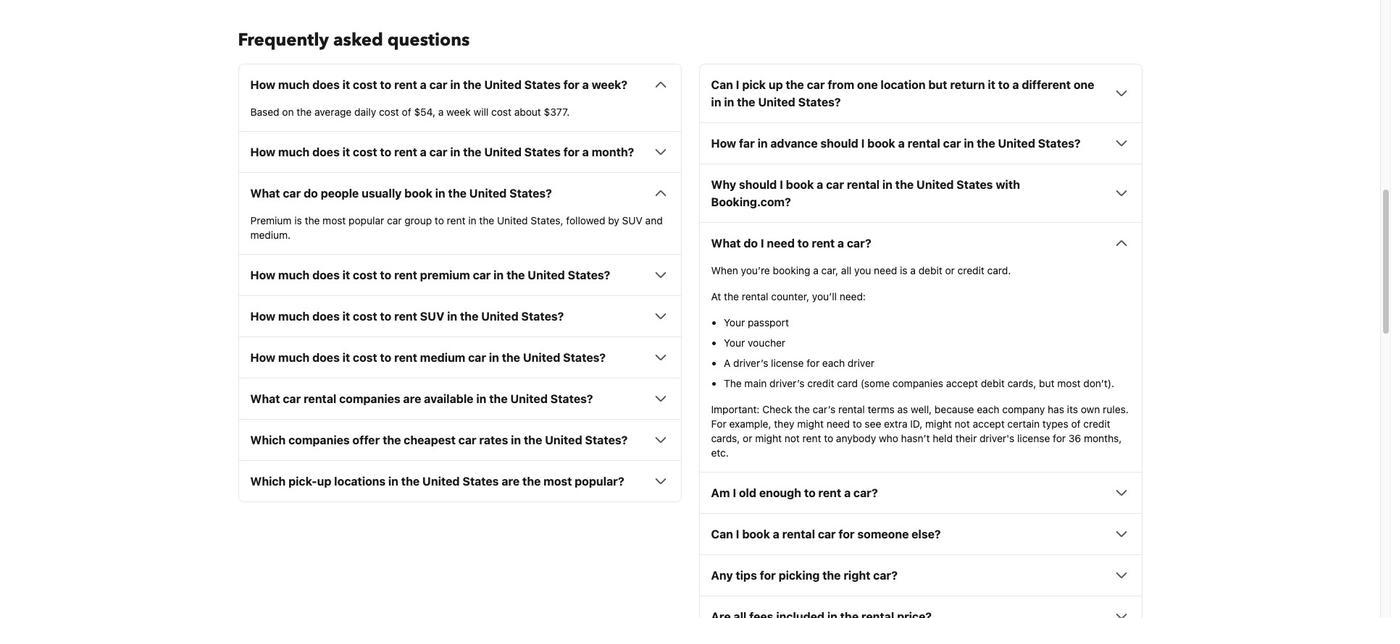 Task type: describe. For each thing, give the bounding box(es) containing it.
the inside what car rental companies are available in the united states? dropdown button
[[489, 393, 508, 406]]

to inside can i pick up the car from one location but return it to a different one in in the united states?
[[998, 78, 1010, 92]]

to up usually
[[380, 146, 392, 159]]

certain
[[1008, 418, 1040, 431]]

0 vertical spatial accept
[[946, 378, 978, 390]]

what car do people usually book in the united states? button
[[250, 185, 669, 202]]

cards, inside important: check the car's rental terms as well, because each company has its own rules. for example, they might need to see extra id, might not accept certain types of credit cards, or might not rent to anybody who hasn't held their driver's license for 36 months, etc.
[[711, 433, 740, 445]]

your for your voucher
[[724, 337, 745, 350]]

to left anybody
[[824, 433, 834, 445]]

location
[[881, 78, 926, 92]]

a left month?
[[582, 146, 589, 159]]

you
[[855, 265, 871, 277]]

1 horizontal spatial is
[[900, 265, 908, 277]]

why should i book a car rental in the united states with booking.com? button
[[711, 176, 1130, 211]]

rental inside why should i book a car rental in the united states with booking.com?
[[847, 178, 880, 192]]

accept inside important: check the car's rental terms as well, because each company has its own rules. for example, they might need to see extra id, might not accept certain types of credit cards, or might not rent to anybody who hasn't held their driver's license for 36 months, etc.
[[973, 418, 1005, 431]]

what do i need to rent a car?
[[711, 237, 872, 250]]

what for what car do people usually book in the united states?
[[250, 187, 280, 200]]

am i old enough to rent a car? button
[[711, 485, 1130, 502]]

the inside the "any tips for picking the right car?" dropdown button
[[823, 570, 841, 583]]

cost for how much does it cost to rent medium car in the united states?
[[353, 352, 377, 365]]

it for how much does it cost to rent medium car in the united states?
[[343, 352, 350, 365]]

driver
[[848, 357, 875, 370]]

states inside how much does it cost to rent a car in the united states for a month? dropdown button
[[524, 146, 561, 159]]

in inside the premium is the most popular car group to rent in the united states, followed by suv and medium.
[[468, 215, 477, 227]]

i inside the 'how far in advance should i book a rental car in the united states?' dropdown button
[[861, 137, 865, 150]]

to down how much does it cost to rent suv in the united states?
[[380, 352, 392, 365]]

a down $54,
[[420, 146, 427, 159]]

any
[[711, 570, 733, 583]]

a left week?
[[582, 78, 589, 92]]

the
[[724, 378, 742, 390]]

1 horizontal spatial driver's
[[770, 378, 805, 390]]

for inside can i book a rental car for someone else? dropdown button
[[839, 529, 855, 542]]

a down enough
[[773, 529, 780, 542]]

the right the on
[[297, 106, 312, 118]]

group
[[405, 215, 432, 227]]

does for how much does it cost to rent suv in the united states?
[[312, 310, 340, 323]]

states? inside "dropdown button"
[[585, 434, 628, 447]]

book inside why should i book a car rental in the united states with booking.com?
[[786, 178, 814, 192]]

0 horizontal spatial credit
[[808, 378, 835, 390]]

right
[[844, 570, 871, 583]]

cost for how much does it cost to rent suv in the united states?
[[353, 310, 377, 323]]

i inside can i pick up the car from one location but return it to a different one in in the united states?
[[736, 78, 740, 92]]

states,
[[531, 215, 564, 227]]

rental inside dropdown button
[[782, 529, 815, 542]]

car inside dropdown button
[[818, 529, 836, 542]]

how far in advance should i book a rental car in the united states?
[[711, 137, 1081, 150]]

how much does it cost to rent a car in the united states for a month? button
[[250, 144, 669, 161]]

which pick-up locations in the united states are the most popular? button
[[250, 473, 669, 491]]

book up why should i book a car rental in the united states with booking.com?
[[868, 137, 896, 150]]

united inside why should i book a car rental in the united states with booking.com?
[[917, 178, 954, 192]]

each inside important: check the car's rental terms as well, because each company has its own rules. for example, they might need to see extra id, might not accept certain types of credit cards, or might not rent to anybody who hasn't held their driver's license for 36 months, etc.
[[977, 404, 1000, 416]]

credit inside important: check the car's rental terms as well, because each company has its own rules. for example, they might need to see extra id, might not accept certain types of credit cards, or might not rent to anybody who hasn't held their driver's license for 36 months, etc.
[[1084, 418, 1111, 431]]

the inside how much does it cost to rent suv in the united states? 'dropdown button'
[[460, 310, 479, 323]]

(some
[[861, 378, 890, 390]]

pick-
[[289, 476, 317, 489]]

the right offer
[[383, 434, 401, 447]]

what car rental companies are available in the united states?
[[250, 393, 593, 406]]

terms
[[868, 404, 895, 416]]

the right at
[[724, 291, 739, 303]]

which for which companies offer the cheapest car rates  in the united states?
[[250, 434, 286, 447]]

0 vertical spatial cards,
[[1008, 378, 1037, 390]]

enough
[[759, 487, 802, 500]]

much for how much does it cost to rent premium car in the united states?
[[278, 269, 310, 282]]

extra
[[884, 418, 908, 431]]

the right rates at left bottom
[[524, 434, 542, 447]]

important:
[[711, 404, 760, 416]]

suv inside the premium is the most popular car group to rent in the united states, followed by suv and medium.
[[622, 215, 643, 227]]

etc.
[[711, 447, 729, 460]]

with
[[996, 178, 1020, 192]]

and
[[645, 215, 663, 227]]

united inside can i pick up the car from one location but return it to a different one in in the united states?
[[758, 96, 796, 109]]

its
[[1067, 404, 1078, 416]]

premium is the most popular car group to rent in the united states, followed by suv and medium.
[[250, 215, 663, 242]]

car inside the premium is the most popular car group to rent in the united states, followed by suv and medium.
[[387, 215, 402, 227]]

0 horizontal spatial not
[[785, 433, 800, 445]]

for inside important: check the car's rental terms as well, because each company has its own rules. for example, they might need to see extra id, might not accept certain types of credit cards, or might not rent to anybody who hasn't held their driver's license for 36 months, etc.
[[1053, 433, 1066, 445]]

the down cheapest
[[401, 476, 420, 489]]

someone
[[858, 529, 909, 542]]

does for how much does it cost to rent a car in the united states for a month?
[[312, 146, 340, 159]]

it for how much does it cost to rent suv in the united states?
[[343, 310, 350, 323]]

rent left premium
[[394, 269, 417, 282]]

id,
[[911, 418, 923, 431]]

license inside important: check the car's rental terms as well, because each company has its own rules. for example, they might need to see extra id, might not accept certain types of credit cards, or might not rent to anybody who hasn't held their driver's license for 36 months, etc.
[[1018, 433, 1050, 445]]

0 horizontal spatial might
[[755, 433, 782, 445]]

are inside dropdown button
[[403, 393, 421, 406]]

states? inside can i pick up the car from one location but return it to a different one in in the united states?
[[798, 96, 841, 109]]

how for how much does it cost to rent a car in the united states for a week?
[[250, 78, 276, 92]]

it for how much does it cost to rent premium car in the united states?
[[343, 269, 350, 282]]

car,
[[822, 265, 839, 277]]

any tips for picking the right car? button
[[711, 568, 1130, 585]]

driver's
[[980, 433, 1015, 445]]

book up the group
[[405, 187, 433, 200]]

questions
[[388, 28, 470, 52]]

medium.
[[250, 229, 291, 242]]

at
[[711, 291, 721, 303]]

how for how far in advance should i book a rental car in the united states?
[[711, 137, 736, 150]]

a up can i book a rental car for someone else?
[[844, 487, 851, 500]]

to inside the premium is the most popular car group to rent in the united states, followed by suv and medium.
[[435, 215, 444, 227]]

company
[[1003, 404, 1045, 416]]

week
[[447, 106, 471, 118]]

0 vertical spatial credit
[[958, 265, 985, 277]]

for inside the "any tips for picking the right car?" dropdown button
[[760, 570, 776, 583]]

the inside "what car do people usually book in the united states?" dropdown button
[[448, 187, 467, 200]]

i inside can i book a rental car for someone else? dropdown button
[[736, 529, 740, 542]]

will
[[474, 106, 489, 118]]

0 horizontal spatial of
[[402, 106, 411, 118]]

2 horizontal spatial most
[[1058, 378, 1081, 390]]

how much does it cost to rent suv in the united states? button
[[250, 308, 669, 326]]

what for what car rental companies are available in the united states?
[[250, 393, 280, 406]]

0 horizontal spatial license
[[771, 357, 804, 370]]

locations
[[334, 476, 386, 489]]

you'll
[[812, 291, 837, 303]]

to up how much does it cost to rent suv in the united states?
[[380, 269, 392, 282]]

the inside how much does it cost to rent a car in the united states for a month? dropdown button
[[463, 146, 482, 159]]

different
[[1022, 78, 1071, 92]]

how much does it cost to rent medium car in the united states? button
[[250, 350, 669, 367]]

2 horizontal spatial might
[[926, 418, 952, 431]]

1 vertical spatial but
[[1039, 378, 1055, 390]]

a up $54,
[[420, 78, 427, 92]]

rates
[[479, 434, 508, 447]]

how for how much does it cost to rent premium car in the united states?
[[250, 269, 276, 282]]

do inside dropdown button
[[304, 187, 318, 200]]

hasn't
[[901, 433, 930, 445]]

can i pick up the car from one location but return it to a different one in in the united states? button
[[711, 76, 1130, 111]]

0 vertical spatial each
[[823, 357, 845, 370]]

booking.com?
[[711, 196, 791, 209]]

a down "what do i need to rent a car?" dropdown button
[[911, 265, 916, 277]]

for inside how much does it cost to rent a car in the united states for a week? dropdown button
[[564, 78, 580, 92]]

how far in advance should i book a rental car in the united states? button
[[711, 135, 1130, 152]]

rules.
[[1103, 404, 1129, 416]]

month?
[[592, 146, 634, 159]]

it for how much does it cost to rent a car in the united states for a week?
[[343, 78, 350, 92]]

the inside important: check the car's rental terms as well, because each company has its own rules. for example, they might need to see extra id, might not accept certain types of credit cards, or might not rent to anybody who hasn't held their driver's license for 36 months, etc.
[[795, 404, 810, 416]]

does for how much does it cost to rent a car in the united states for a week?
[[312, 78, 340, 92]]

usually
[[362, 187, 402, 200]]

based on the average daily cost of $54, a week will cost about $377.
[[250, 106, 570, 118]]

week?
[[592, 78, 628, 92]]

card.
[[988, 265, 1011, 277]]

don't).
[[1084, 378, 1115, 390]]

1 vertical spatial debit
[[981, 378, 1005, 390]]

much for how much does it cost to rent medium car in the united states?
[[278, 352, 310, 365]]

the inside how much does it cost to rent a car in the united states for a week? dropdown button
[[463, 78, 482, 92]]

voucher
[[748, 337, 786, 350]]

what do i need to rent a car? button
[[711, 235, 1130, 252]]

i inside am i old enough to rent a car? dropdown button
[[733, 487, 736, 500]]

the left popular?
[[523, 476, 541, 489]]

by
[[608, 215, 620, 227]]

when you're booking a car, all you need is a debit or credit card.
[[711, 265, 1011, 277]]

because
[[935, 404, 974, 416]]

how much does it cost to rent suv in the united states?
[[250, 310, 564, 323]]

can for can i pick up the car from one location but return it to a different one in in the united states?
[[711, 78, 733, 92]]

which for which pick-up locations in the united states are the most popular?
[[250, 476, 286, 489]]

am i old enough to rent a car?
[[711, 487, 878, 500]]

old
[[739, 487, 757, 500]]

premium
[[250, 215, 292, 227]]

tips
[[736, 570, 757, 583]]

rent left the medium
[[394, 352, 417, 365]]

of inside important: check the car's rental terms as well, because each company has its own rules. for example, they might need to see extra id, might not accept certain types of credit cards, or might not rent to anybody who hasn't held their driver's license for 36 months, etc.
[[1072, 418, 1081, 431]]

1 horizontal spatial or
[[945, 265, 955, 277]]

much for how much does it cost to rent a car in the united states for a month?
[[278, 146, 310, 159]]

rent inside 'dropdown button'
[[394, 310, 417, 323]]

to up based on the average daily cost of $54, a week will cost about $377.
[[380, 78, 392, 92]]

i inside "what do i need to rent a car?" dropdown button
[[761, 237, 764, 250]]

a
[[724, 357, 731, 370]]

a driver's license for each driver
[[724, 357, 875, 370]]

well,
[[911, 404, 932, 416]]

united inside 'dropdown button'
[[481, 310, 519, 323]]

why
[[711, 178, 736, 192]]

check
[[763, 404, 792, 416]]

who
[[879, 433, 899, 445]]

average
[[315, 106, 352, 118]]



Task type: vqa. For each thing, say whether or not it's contained in the screenshot.
I'm
no



Task type: locate. For each thing, give the bounding box(es) containing it.
suv inside 'dropdown button'
[[420, 310, 445, 323]]

1 horizontal spatial do
[[744, 237, 758, 250]]

states
[[524, 78, 561, 92], [524, 146, 561, 159], [957, 178, 993, 192], [463, 476, 499, 489]]

1 does from the top
[[312, 78, 340, 92]]

far
[[739, 137, 755, 150]]

0 vertical spatial your
[[724, 317, 745, 329]]

but
[[929, 78, 948, 92], [1039, 378, 1055, 390]]

credit up car's
[[808, 378, 835, 390]]

the up the premium is the most popular car group to rent in the united states, followed by suv and medium.
[[448, 187, 467, 200]]

2 horizontal spatial need
[[874, 265, 897, 277]]

rent inside dropdown button
[[812, 237, 835, 250]]

the left car's
[[795, 404, 810, 416]]

a right $54,
[[438, 106, 444, 118]]

need inside important: check the car's rental terms as well, because each company has its own rules. for example, they might need to see extra id, might not accept certain types of credit cards, or might not rent to anybody who hasn't held their driver's license for 36 months, etc.
[[827, 418, 850, 431]]

it inside 'dropdown button'
[[343, 310, 350, 323]]

1 horizontal spatial might
[[797, 418, 824, 431]]

months,
[[1084, 433, 1122, 445]]

car? inside the "any tips for picking the right car?" dropdown button
[[873, 570, 898, 583]]

it for how much does it cost to rent a car in the united states for a month?
[[343, 146, 350, 159]]

1 vertical spatial most
[[1058, 378, 1081, 390]]

it
[[343, 78, 350, 92], [988, 78, 996, 92], [343, 146, 350, 159], [343, 269, 350, 282], [343, 310, 350, 323], [343, 352, 350, 365]]

the
[[463, 78, 482, 92], [786, 78, 804, 92], [737, 96, 756, 109], [297, 106, 312, 118], [977, 137, 995, 150], [463, 146, 482, 159], [896, 178, 914, 192], [448, 187, 467, 200], [305, 215, 320, 227], [479, 215, 494, 227], [507, 269, 525, 282], [724, 291, 739, 303], [460, 310, 479, 323], [502, 352, 520, 365], [489, 393, 508, 406], [795, 404, 810, 416], [383, 434, 401, 447], [524, 434, 542, 447], [401, 476, 420, 489], [523, 476, 541, 489], [823, 570, 841, 583]]

to right 'return'
[[998, 78, 1010, 92]]

2 which from the top
[[250, 476, 286, 489]]

the down how far in advance should i book a rental car in the united states?
[[896, 178, 914, 192]]

do inside dropdown button
[[744, 237, 758, 250]]

1 horizontal spatial but
[[1039, 378, 1055, 390]]

might down 'they'
[[755, 433, 782, 445]]

1 one from the left
[[857, 78, 878, 92]]

3 much from the top
[[278, 269, 310, 282]]

car inside why should i book a car rental in the united states with booking.com?
[[826, 178, 844, 192]]

1 vertical spatial are
[[502, 476, 520, 489]]

1 vertical spatial credit
[[808, 378, 835, 390]]

does inside 'dropdown button'
[[312, 310, 340, 323]]

car? inside "what do i need to rent a car?" dropdown button
[[847, 237, 872, 250]]

1 horizontal spatial of
[[1072, 418, 1081, 431]]

are inside "dropdown button"
[[502, 476, 520, 489]]

it inside can i pick up the car from one location but return it to a different one in in the united states?
[[988, 78, 996, 92]]

companies inside "dropdown button"
[[289, 434, 350, 447]]

0 vertical spatial not
[[955, 418, 970, 431]]

1 horizontal spatial each
[[977, 404, 1000, 416]]

popular?
[[575, 476, 624, 489]]

picking
[[779, 570, 820, 583]]

1 your from the top
[[724, 317, 745, 329]]

car
[[430, 78, 448, 92], [807, 78, 825, 92], [943, 137, 961, 150], [430, 146, 448, 159], [826, 178, 844, 192], [283, 187, 301, 200], [387, 215, 402, 227], [473, 269, 491, 282], [468, 352, 486, 365], [283, 393, 301, 406], [459, 434, 477, 447], [818, 529, 836, 542]]

a inside can i pick up the car from one location but return it to a different one in in the united states?
[[1013, 78, 1019, 92]]

up inside can i pick up the car from one location but return it to a different one in in the united states?
[[769, 78, 783, 92]]

to up anybody
[[853, 418, 862, 431]]

0 horizontal spatial are
[[403, 393, 421, 406]]

i up you're
[[761, 237, 764, 250]]

how for how much does it cost to rent suv in the united states?
[[250, 310, 276, 323]]

1 vertical spatial what
[[711, 237, 741, 250]]

offer
[[353, 434, 380, 447]]

followed
[[566, 215, 605, 227]]

2 much from the top
[[278, 146, 310, 159]]

how
[[250, 78, 276, 92], [711, 137, 736, 150], [250, 146, 276, 159], [250, 269, 276, 282], [250, 310, 276, 323], [250, 352, 276, 365]]

i up booking.com?
[[780, 178, 783, 192]]

0 vertical spatial driver's
[[733, 357, 769, 370]]

all
[[841, 265, 852, 277]]

does for how much does it cost to rent premium car in the united states?
[[312, 269, 340, 282]]

book inside dropdown button
[[742, 529, 770, 542]]

return
[[950, 78, 985, 92]]

what for what do i need to rent a car?
[[711, 237, 741, 250]]

else?
[[912, 529, 941, 542]]

the main driver's credit card (some companies accept debit cards, but most don't).
[[724, 378, 1115, 390]]

daily
[[354, 106, 376, 118]]

car? for what do i need to rent a car?
[[847, 237, 872, 250]]

0 vertical spatial up
[[769, 78, 783, 92]]

for up car's
[[807, 357, 820, 370]]

i up tips
[[736, 529, 740, 542]]

which companies offer the cheapest car rates  in the united states? button
[[250, 432, 669, 450]]

how much does it cost to rent a car in the united states for a month?
[[250, 146, 634, 159]]

need:
[[840, 291, 866, 303]]

cards,
[[1008, 378, 1037, 390], [711, 433, 740, 445]]

of
[[402, 106, 411, 118], [1072, 418, 1081, 431]]

states left with
[[957, 178, 993, 192]]

credit left "card."
[[958, 265, 985, 277]]

how much does it cost to rent a car in the united states for a week? button
[[250, 76, 669, 94]]

for inside how much does it cost to rent a car in the united states for a month? dropdown button
[[564, 146, 580, 159]]

what car rental companies are available in the united states? button
[[250, 391, 669, 408]]

driver's down your voucher
[[733, 357, 769, 370]]

is inside the premium is the most popular car group to rent in the united states, followed by suv and medium.
[[294, 215, 302, 227]]

important: check the car's rental terms as well, because each company has its own rules. for example, they might need to see extra id, might not accept certain types of credit cards, or might not rent to anybody who hasn't held their driver's license for 36 months, etc.
[[711, 404, 1129, 460]]

rent down "what car do people usually book in the united states?" dropdown button
[[447, 215, 466, 227]]

driver's down a driver's license for each driver
[[770, 378, 805, 390]]

much
[[278, 78, 310, 92], [278, 146, 310, 159], [278, 269, 310, 282], [278, 310, 310, 323], [278, 352, 310, 365]]

rent down car's
[[803, 433, 821, 445]]

states inside which pick-up locations in the united states are the most popular? "dropdown button"
[[463, 476, 499, 489]]

1 vertical spatial which
[[250, 476, 286, 489]]

1 horizontal spatial should
[[821, 137, 859, 150]]

2 vertical spatial car?
[[873, 570, 898, 583]]

available
[[424, 393, 474, 406]]

36
[[1069, 433, 1081, 445]]

suv down how much does it cost to rent premium car in the united states?
[[420, 310, 445, 323]]

1 horizontal spatial not
[[955, 418, 970, 431]]

car inside can i pick up the car from one location but return it to a different one in in the united states?
[[807, 78, 825, 92]]

car? up someone
[[854, 487, 878, 500]]

can i book a rental car for someone else?
[[711, 529, 941, 542]]

for left month?
[[564, 146, 580, 159]]

you're
[[741, 265, 770, 277]]

1 vertical spatial not
[[785, 433, 800, 445]]

a up "all"
[[838, 237, 844, 250]]

of left $54,
[[402, 106, 411, 118]]

united
[[484, 78, 522, 92], [758, 96, 796, 109], [998, 137, 1036, 150], [484, 146, 522, 159], [917, 178, 954, 192], [469, 187, 507, 200], [497, 215, 528, 227], [528, 269, 565, 282], [481, 310, 519, 323], [523, 352, 561, 365], [511, 393, 548, 406], [545, 434, 582, 447], [423, 476, 460, 489]]

car? up when you're booking a car, all you need is a debit or credit card.
[[847, 237, 872, 250]]

which inside which companies offer the cheapest car rates  in the united states? "dropdown button"
[[250, 434, 286, 447]]

the right premium
[[305, 215, 320, 227]]

car? for am i old enough to rent a car?
[[854, 487, 878, 500]]

states inside how much does it cost to rent a car in the united states for a week? dropdown button
[[524, 78, 561, 92]]

0 vertical spatial is
[[294, 215, 302, 227]]

should right the advance
[[821, 137, 859, 150]]

i inside why should i book a car rental in the united states with booking.com?
[[780, 178, 783, 192]]

the up rates at left bottom
[[489, 393, 508, 406]]

each up driver's
[[977, 404, 1000, 416]]

most left popular?
[[544, 476, 572, 489]]

can left pick
[[711, 78, 733, 92]]

0 horizontal spatial do
[[304, 187, 318, 200]]

0 vertical spatial which
[[250, 434, 286, 447]]

0 horizontal spatial debit
[[919, 265, 943, 277]]

might up "held"
[[926, 418, 952, 431]]

5 does from the top
[[312, 352, 340, 365]]

one right different
[[1074, 78, 1095, 92]]

each up the card
[[823, 357, 845, 370]]

is down "what do i need to rent a car?" dropdown button
[[900, 265, 908, 277]]

1 vertical spatial your
[[724, 337, 745, 350]]

are down rates at left bottom
[[502, 476, 520, 489]]

1 horizontal spatial most
[[544, 476, 572, 489]]

0 vertical spatial should
[[821, 137, 859, 150]]

1 horizontal spatial up
[[769, 78, 783, 92]]

need right you
[[874, 265, 897, 277]]

cost inside 'dropdown button'
[[353, 310, 377, 323]]

but up has
[[1039, 378, 1055, 390]]

car? right right
[[873, 570, 898, 583]]

do
[[304, 187, 318, 200], [744, 237, 758, 250]]

4 much from the top
[[278, 310, 310, 323]]

one right the from
[[857, 78, 878, 92]]

popular
[[349, 215, 384, 227]]

the left right
[[823, 570, 841, 583]]

driver's
[[733, 357, 769, 370], [770, 378, 805, 390]]

1 horizontal spatial are
[[502, 476, 520, 489]]

rent inside the premium is the most popular car group to rent in the united states, followed by suv and medium.
[[447, 215, 466, 227]]

each
[[823, 357, 845, 370], [977, 404, 1000, 416]]

states? inside 'dropdown button'
[[521, 310, 564, 323]]

1 horizontal spatial license
[[1018, 433, 1050, 445]]

the inside why should i book a car rental in the united states with booking.com?
[[896, 178, 914, 192]]

2 does from the top
[[312, 146, 340, 159]]

states up the "$377."
[[524, 78, 561, 92]]

2 your from the top
[[724, 337, 745, 350]]

car inside "dropdown button"
[[459, 434, 477, 447]]

am
[[711, 487, 730, 500]]

at the rental counter, you'll need:
[[711, 291, 866, 303]]

license down certain
[[1018, 433, 1050, 445]]

1 can from the top
[[711, 78, 733, 92]]

0 vertical spatial do
[[304, 187, 318, 200]]

passport
[[748, 317, 789, 329]]

how inside 'dropdown button'
[[250, 310, 276, 323]]

or inside important: check the car's rental terms as well, because each company has its own rules. for example, they might need to see extra id, might not accept certain types of credit cards, or might not rent to anybody who hasn't held their driver's license for 36 months, etc.
[[743, 433, 753, 445]]

rent up car,
[[812, 237, 835, 250]]

0 horizontal spatial need
[[767, 237, 795, 250]]

as
[[898, 404, 908, 416]]

what inside dropdown button
[[711, 237, 741, 250]]

companies up pick- on the left of the page
[[289, 434, 350, 447]]

1 vertical spatial can
[[711, 529, 733, 542]]

cost for how much does it cost to rent a car in the united states for a week?
[[353, 78, 377, 92]]

about
[[514, 106, 541, 118]]

1 vertical spatial or
[[743, 433, 753, 445]]

to right enough
[[804, 487, 816, 500]]

frequently
[[238, 28, 329, 52]]

$54,
[[414, 106, 436, 118]]

the inside how much does it cost to rent medium car in the united states? "dropdown button"
[[502, 352, 520, 365]]

on
[[282, 106, 294, 118]]

what
[[250, 187, 280, 200], [711, 237, 741, 250], [250, 393, 280, 406]]

the inside the 'how far in advance should i book a rental car in the united states?' dropdown button
[[977, 137, 995, 150]]

do up you're
[[744, 237, 758, 250]]

cost
[[353, 78, 377, 92], [379, 106, 399, 118], [491, 106, 512, 118], [353, 146, 377, 159], [353, 269, 377, 282], [353, 310, 377, 323], [353, 352, 377, 365]]

can up any
[[711, 529, 733, 542]]

can
[[711, 78, 733, 92], [711, 529, 733, 542]]

1 vertical spatial driver's
[[770, 378, 805, 390]]

the down pick
[[737, 96, 756, 109]]

much inside 'dropdown button'
[[278, 310, 310, 323]]

but inside can i pick up the car from one location but return it to a different one in in the united states?
[[929, 78, 948, 92]]

types
[[1043, 418, 1069, 431]]

the down 'how much does it cost to rent premium car in the united states?' "dropdown button"
[[460, 310, 479, 323]]

5 much from the top
[[278, 352, 310, 365]]

0 vertical spatial can
[[711, 78, 733, 92]]

in inside 'dropdown button'
[[447, 310, 457, 323]]

1 vertical spatial should
[[739, 178, 777, 192]]

the down will
[[463, 146, 482, 159]]

1 horizontal spatial one
[[1074, 78, 1095, 92]]

3 does from the top
[[312, 269, 340, 282]]

can inside can i pick up the car from one location but return it to a different one in in the united states?
[[711, 78, 733, 92]]

does for how much does it cost to rent medium car in the united states?
[[312, 352, 340, 365]]

0 horizontal spatial cards,
[[711, 433, 740, 445]]

0 horizontal spatial most
[[323, 215, 346, 227]]

asked
[[333, 28, 383, 52]]

1 horizontal spatial credit
[[958, 265, 985, 277]]

2 vertical spatial companies
[[289, 434, 350, 447]]

0 horizontal spatial suv
[[420, 310, 445, 323]]

medium
[[420, 352, 466, 365]]

the down "what car do people usually book in the united states?" dropdown button
[[479, 215, 494, 227]]

rental
[[908, 137, 941, 150], [847, 178, 880, 192], [742, 291, 769, 303], [304, 393, 337, 406], [839, 404, 865, 416], [782, 529, 815, 542]]

2 horizontal spatial credit
[[1084, 418, 1111, 431]]

rent up can i book a rental car for someone else?
[[819, 487, 842, 500]]

not down 'they'
[[785, 433, 800, 445]]

how for how much does it cost to rent medium car in the united states?
[[250, 352, 276, 365]]

license down voucher
[[771, 357, 804, 370]]

0 horizontal spatial but
[[929, 78, 948, 92]]

united inside the premium is the most popular car group to rent in the united states, followed by suv and medium.
[[497, 215, 528, 227]]

or down example,
[[743, 433, 753, 445]]

1 vertical spatial do
[[744, 237, 758, 250]]

or down "what do i need to rent a car?" dropdown button
[[945, 265, 955, 277]]

your up your voucher
[[724, 317, 745, 329]]

which pick-up locations in the united states are the most popular?
[[250, 476, 624, 489]]

the up will
[[463, 78, 482, 92]]

1 horizontal spatial cards,
[[1008, 378, 1037, 390]]

1 horizontal spatial debit
[[981, 378, 1005, 390]]

2 can from the top
[[711, 529, 733, 542]]

do left people
[[304, 187, 318, 200]]

not up their
[[955, 418, 970, 431]]

0 vertical spatial need
[[767, 237, 795, 250]]

most inside "dropdown button"
[[544, 476, 572, 489]]

0 horizontal spatial should
[[739, 178, 777, 192]]

how for how much does it cost to rent a car in the united states for a month?
[[250, 146, 276, 159]]

0 vertical spatial companies
[[893, 378, 944, 390]]

0 horizontal spatial is
[[294, 215, 302, 227]]

cost for how much does it cost to rent a car in the united states for a month?
[[353, 146, 377, 159]]

your passport
[[724, 317, 789, 329]]

which inside which pick-up locations in the united states are the most popular? "dropdown button"
[[250, 476, 286, 489]]

a down can i pick up the car from one location but return it to a different one in in the united states?
[[898, 137, 905, 150]]

cards, up company at the right bottom of the page
[[1008, 378, 1037, 390]]

0 horizontal spatial driver's
[[733, 357, 769, 370]]

most inside the premium is the most popular car group to rent in the united states, followed by suv and medium.
[[323, 215, 346, 227]]

0 horizontal spatial or
[[743, 433, 753, 445]]

the right pick
[[786, 78, 804, 92]]

0 vertical spatial are
[[403, 393, 421, 406]]

rent up based on the average daily cost of $54, a week will cost about $377.
[[394, 78, 417, 92]]

rent down based on the average daily cost of $54, a week will cost about $377.
[[394, 146, 417, 159]]

cards, up etc.
[[711, 433, 740, 445]]

2 vertical spatial credit
[[1084, 418, 1111, 431]]

companies inside dropdown button
[[339, 393, 401, 406]]

can i pick up the car from one location but return it to a different one in in the united states?
[[711, 78, 1095, 109]]

1 vertical spatial each
[[977, 404, 1000, 416]]

main
[[745, 378, 767, 390]]

advance
[[771, 137, 818, 150]]

1 vertical spatial accept
[[973, 418, 1005, 431]]

license
[[771, 357, 804, 370], [1018, 433, 1050, 445]]

is right premium
[[294, 215, 302, 227]]

0 vertical spatial car?
[[847, 237, 872, 250]]

need inside dropdown button
[[767, 237, 795, 250]]

2 vertical spatial what
[[250, 393, 280, 406]]

in
[[450, 78, 460, 92], [711, 96, 721, 109], [724, 96, 734, 109], [758, 137, 768, 150], [964, 137, 974, 150], [450, 146, 460, 159], [883, 178, 893, 192], [435, 187, 446, 200], [468, 215, 477, 227], [494, 269, 504, 282], [447, 310, 457, 323], [489, 352, 499, 365], [476, 393, 487, 406], [511, 434, 521, 447], [388, 476, 399, 489]]

suv right by
[[622, 215, 643, 227]]

0 horizontal spatial each
[[823, 357, 845, 370]]

need down car's
[[827, 418, 850, 431]]

much for how much does it cost to rent suv in the united states?
[[278, 310, 310, 323]]

for down types
[[1053, 433, 1066, 445]]

a inside why should i book a car rental in the united states with booking.com?
[[817, 178, 824, 192]]

1 vertical spatial of
[[1072, 418, 1081, 431]]

need up booking
[[767, 237, 795, 250]]

companies
[[893, 378, 944, 390], [339, 393, 401, 406], [289, 434, 350, 447]]

to inside 'dropdown button'
[[380, 310, 392, 323]]

they
[[774, 418, 795, 431]]

cheapest
[[404, 434, 456, 447]]

much for how much does it cost to rent a car in the united states for a week?
[[278, 78, 310, 92]]

counter,
[[771, 291, 810, 303]]

suv
[[622, 215, 643, 227], [420, 310, 445, 323]]

companies up well,
[[893, 378, 944, 390]]

1 vertical spatial car?
[[854, 487, 878, 500]]

0 horizontal spatial up
[[317, 476, 332, 489]]

are left available
[[403, 393, 421, 406]]

states down the "$377."
[[524, 146, 561, 159]]

1 vertical spatial is
[[900, 265, 908, 277]]

how much does it cost to rent premium car in the united states? button
[[250, 267, 669, 284]]

i left pick
[[736, 78, 740, 92]]

held
[[933, 433, 953, 445]]

one
[[857, 78, 878, 92], [1074, 78, 1095, 92]]

0 vertical spatial of
[[402, 106, 411, 118]]

0 vertical spatial suv
[[622, 215, 643, 227]]

0 vertical spatial what
[[250, 187, 280, 200]]

see
[[865, 418, 882, 431]]

1 horizontal spatial suv
[[622, 215, 643, 227]]

book down the advance
[[786, 178, 814, 192]]

2 vertical spatial most
[[544, 476, 572, 489]]

can i book a rental car for someone else? button
[[711, 526, 1130, 544]]

debit up company at the right bottom of the page
[[981, 378, 1005, 390]]

of up '36'
[[1072, 418, 1081, 431]]

your for your passport
[[724, 317, 745, 329]]

1 vertical spatial up
[[317, 476, 332, 489]]

0 vertical spatial or
[[945, 265, 955, 277]]

i left old
[[733, 487, 736, 500]]

rent up how much does it cost to rent medium car in the united states?
[[394, 310, 417, 323]]

0 vertical spatial most
[[323, 215, 346, 227]]

4 does from the top
[[312, 310, 340, 323]]

rent inside important: check the car's rental terms as well, because each company has its own rules. for example, they might need to see extra id, might not accept certain types of credit cards, or might not rent to anybody who hasn't held their driver's license for 36 months, etc.
[[803, 433, 821, 445]]

1 vertical spatial need
[[874, 265, 897, 277]]

can for can i book a rental car for someone else?
[[711, 529, 733, 542]]

why should i book a car rental in the united states with booking.com?
[[711, 178, 1020, 209]]

based
[[250, 106, 279, 118]]

2 vertical spatial need
[[827, 418, 850, 431]]

the down 'return'
[[977, 137, 995, 150]]

most
[[323, 215, 346, 227], [1058, 378, 1081, 390], [544, 476, 572, 489]]

can inside dropdown button
[[711, 529, 733, 542]]

for left someone
[[839, 529, 855, 542]]

are
[[403, 393, 421, 406], [502, 476, 520, 489]]

has
[[1048, 404, 1065, 416]]

1 vertical spatial license
[[1018, 433, 1050, 445]]

1 vertical spatial suv
[[420, 310, 445, 323]]

car? inside am i old enough to rent a car? dropdown button
[[854, 487, 878, 500]]

1 which from the top
[[250, 434, 286, 447]]

anybody
[[836, 433, 876, 445]]

should inside why should i book a car rental in the united states with booking.com?
[[739, 178, 777, 192]]

1 vertical spatial cards,
[[711, 433, 740, 445]]

0 vertical spatial license
[[771, 357, 804, 370]]

2 one from the left
[[1074, 78, 1095, 92]]

1 horizontal spatial need
[[827, 418, 850, 431]]

1 vertical spatial companies
[[339, 393, 401, 406]]

1 much from the top
[[278, 78, 310, 92]]

0 horizontal spatial one
[[857, 78, 878, 92]]

states inside why should i book a car rental in the united states with booking.com?
[[957, 178, 993, 192]]

up inside "dropdown button"
[[317, 476, 332, 489]]

cost for how much does it cost to rent premium car in the united states?
[[353, 269, 377, 282]]

a left car,
[[813, 265, 819, 277]]

should up booking.com?
[[739, 178, 777, 192]]

0 vertical spatial but
[[929, 78, 948, 92]]

the inside 'how much does it cost to rent premium car in the united states?' "dropdown button"
[[507, 269, 525, 282]]

to up booking
[[798, 237, 809, 250]]

rental inside important: check the car's rental terms as well, because each company has its own rules. for example, they might need to see extra id, might not accept certain types of credit cards, or might not rent to anybody who hasn't held their driver's license for 36 months, etc.
[[839, 404, 865, 416]]

in inside why should i book a car rental in the united states with booking.com?
[[883, 178, 893, 192]]

up right pick
[[769, 78, 783, 92]]

your up a
[[724, 337, 745, 350]]

most up its
[[1058, 378, 1081, 390]]

0 vertical spatial debit
[[919, 265, 943, 277]]

a down the advance
[[817, 178, 824, 192]]

to inside dropdown button
[[798, 237, 809, 250]]

for up the "$377."
[[564, 78, 580, 92]]



